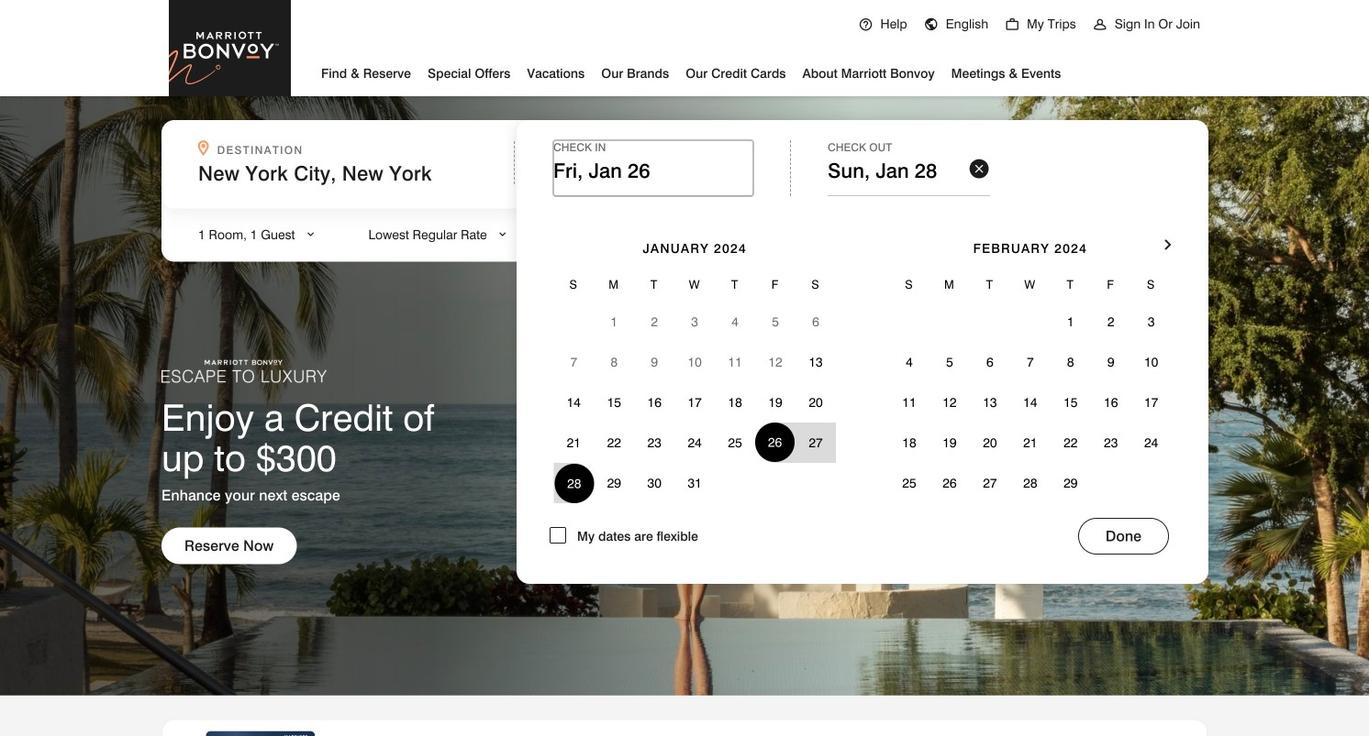 Task type: locate. For each thing, give the bounding box(es) containing it.
1 horizontal spatial round image
[[1005, 17, 1020, 32]]

mon jan 01 2024 cell
[[594, 302, 634, 342]]

None search field
[[162, 120, 1209, 585]]

2 horizontal spatial round image
[[1093, 17, 1107, 32]]

wed jan 03 2024 cell
[[675, 302, 715, 342]]

1 horizontal spatial row group
[[889, 302, 1172, 504]]

0 horizontal spatial grid
[[554, 215, 836, 504]]

sun jan 07 2024 cell
[[554, 342, 594, 383]]

1 horizontal spatial grid
[[889, 215, 1172, 504]]

fri jan 05 2024 cell
[[755, 302, 796, 342]]

2 round image from the left
[[1005, 17, 1020, 32]]

mon jan 08 2024 cell
[[594, 342, 634, 383]]

0 horizontal spatial round image
[[858, 17, 873, 32]]

destination field
[[198, 162, 503, 185]]

grid
[[554, 215, 836, 504], [889, 215, 1172, 504]]

tue jan 02 2024 cell
[[634, 302, 675, 342]]

thu jan 04 2024 cell
[[715, 302, 755, 342]]

row
[[554, 267, 836, 302], [889, 267, 1172, 302], [554, 302, 836, 342], [889, 302, 1172, 342], [554, 342, 836, 383], [889, 342, 1172, 383], [554, 383, 836, 423], [889, 383, 1172, 423], [554, 423, 836, 463], [889, 423, 1172, 463], [554, 463, 836, 504], [889, 463, 1172, 504]]

row group
[[554, 302, 836, 504], [889, 302, 1172, 504]]

thu jan 11 2024 cell
[[715, 342, 755, 383]]

0 horizontal spatial row group
[[554, 302, 836, 504]]

round image
[[858, 17, 873, 32], [1005, 17, 1020, 32], [1093, 17, 1107, 32]]

tue jan 09 2024 cell
[[634, 342, 675, 383]]

fri jan 12 2024 cell
[[755, 342, 796, 383]]

3 round image from the left
[[1093, 17, 1107, 32]]



Task type: vqa. For each thing, say whether or not it's contained in the screenshot.
'TUE, NOV 14, 2023' cell
no



Task type: describe. For each thing, give the bounding box(es) containing it.
dropdown down image
[[304, 227, 317, 243]]

Where can we take you? text field
[[198, 162, 479, 185]]

marriott bonvoy escape to luxury logo image
[[162, 335, 327, 383]]

dropdown down image
[[496, 227, 509, 243]]

1 grid from the left
[[554, 215, 836, 504]]

1 round image from the left
[[858, 17, 873, 32]]

round image
[[924, 17, 938, 32]]

sat jan 06 2024 cell
[[796, 302, 836, 342]]

marriott bonvoy boundless® credit card from chase image
[[184, 732, 336, 737]]

2 grid from the left
[[889, 215, 1172, 504]]

wed jan 10 2024 cell
[[675, 342, 715, 383]]

2 row group from the left
[[889, 302, 1172, 504]]

1 row group from the left
[[554, 302, 836, 504]]



